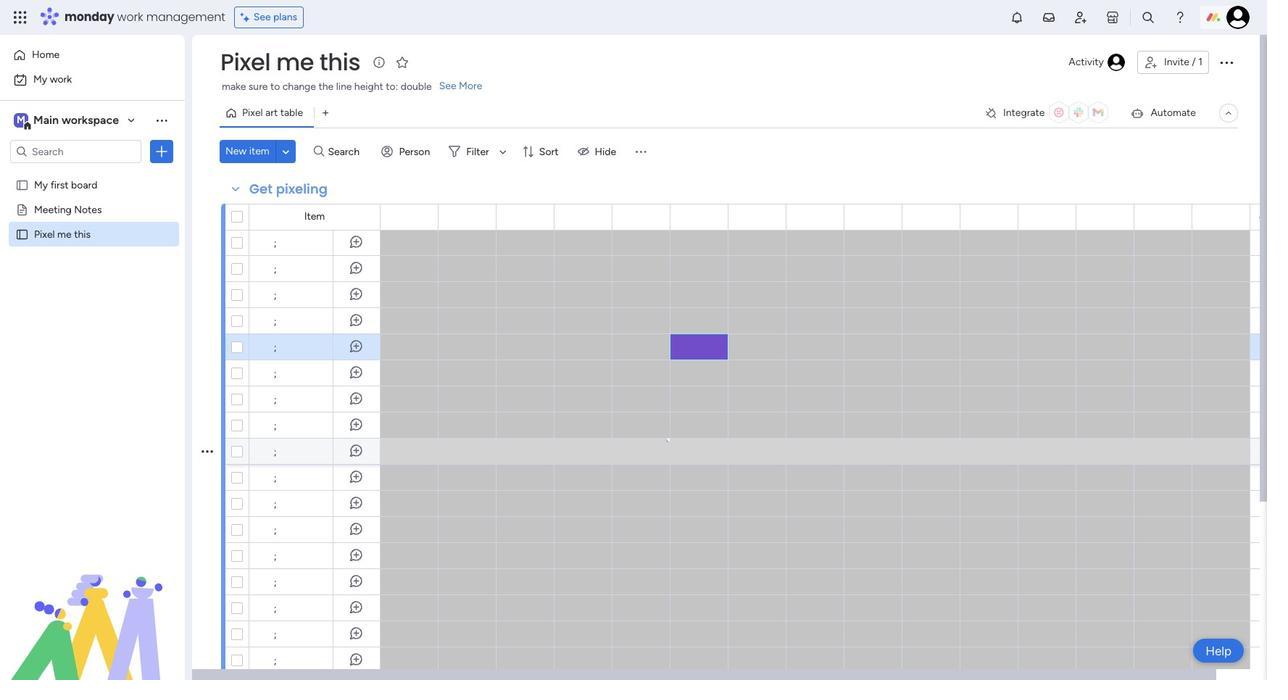 Task type: vqa. For each thing, say whether or not it's contained in the screenshot.
Sort popup button
yes



Task type: describe. For each thing, give the bounding box(es) containing it.
see inside button
[[254, 11, 271, 23]]

to:
[[386, 81, 398, 93]]

notes
[[74, 203, 102, 215]]

activity button
[[1063, 51, 1132, 74]]

show board description image
[[371, 55, 388, 70]]

filter
[[467, 145, 489, 158]]

meeting notes
[[34, 203, 102, 215]]

2 options image from the top
[[202, 642, 213, 678]]

11 ; from the top
[[274, 498, 277, 511]]

2 ; from the top
[[274, 263, 277, 276]]

sort button
[[516, 140, 568, 163]]

invite / 1 button
[[1138, 51, 1210, 74]]

change
[[283, 81, 316, 93]]

my first board
[[34, 178, 98, 191]]

new item
[[226, 145, 270, 157]]

select product image
[[13, 10, 28, 25]]

my work option
[[9, 68, 176, 91]]

12 ; from the top
[[274, 524, 277, 537]]

board
[[71, 178, 98, 191]]

0 vertical spatial pixel me this
[[220, 46, 360, 78]]

make sure to change the line height to: double see more
[[222, 80, 483, 93]]

plans
[[273, 11, 297, 23]]

17 ; from the top
[[274, 655, 277, 667]]

monday
[[65, 9, 114, 25]]

lottie animation element
[[0, 534, 185, 680]]

activity
[[1069, 56, 1104, 68]]

sort
[[539, 145, 559, 158]]

8 ; from the top
[[274, 420, 277, 432]]

v2 search image
[[314, 143, 325, 160]]

kendall parks image
[[1227, 6, 1250, 29]]

1 horizontal spatial options image
[[1218, 54, 1236, 71]]

my for my work
[[33, 73, 47, 86]]

14 ; from the top
[[274, 577, 277, 589]]

invite / 1
[[1165, 56, 1203, 68]]

add view image
[[323, 108, 329, 119]]

work for monday
[[117, 9, 143, 25]]

public board image for meeting notes
[[15, 202, 29, 216]]

person
[[399, 145, 430, 158]]

help image
[[1173, 10, 1188, 25]]

Search field
[[325, 141, 368, 162]]

more
[[459, 80, 483, 92]]

/
[[1192, 56, 1196, 68]]

public board image
[[15, 178, 29, 191]]

integrate button
[[979, 98, 1119, 128]]

my work link
[[9, 68, 176, 91]]

work for my
[[50, 73, 72, 86]]

item
[[249, 145, 270, 157]]

workspace selection element
[[14, 112, 121, 131]]

5 ; from the top
[[274, 342, 277, 354]]

arrow down image
[[494, 143, 512, 160]]

9 ; from the top
[[274, 446, 277, 458]]

add to favorites image
[[395, 55, 410, 69]]

the
[[319, 81, 334, 93]]

help
[[1206, 644, 1232, 658]]

get pixeling
[[249, 180, 328, 198]]

hide
[[595, 145, 617, 158]]

main workspace
[[33, 113, 119, 127]]

help button
[[1194, 639, 1245, 663]]

to
[[270, 81, 280, 93]]

management
[[146, 9, 225, 25]]

meeting
[[34, 203, 72, 215]]

1 horizontal spatial this
[[320, 46, 360, 78]]

home link
[[9, 44, 176, 67]]

lottie animation image
[[0, 534, 185, 680]]

1 ; from the top
[[274, 237, 277, 249]]

0 vertical spatial pixel
[[220, 46, 271, 78]]

double
[[401, 81, 432, 93]]

invite members image
[[1074, 10, 1089, 25]]



Task type: locate. For each thing, give the bounding box(es) containing it.
my down home
[[33, 73, 47, 86]]

0 vertical spatial me
[[276, 46, 314, 78]]

m
[[17, 114, 25, 126]]

0 horizontal spatial options image
[[154, 144, 169, 159]]

2 vertical spatial pixel
[[34, 228, 55, 240]]

work down home
[[50, 73, 72, 86]]

home option
[[9, 44, 176, 67]]

new item button
[[220, 140, 275, 163]]

see more link
[[438, 79, 484, 94]]

0 horizontal spatial this
[[74, 228, 91, 240]]

pixel me this
[[220, 46, 360, 78], [34, 228, 91, 240]]

see
[[254, 11, 271, 23], [439, 80, 457, 92]]

1 vertical spatial my
[[34, 178, 48, 191]]

see left more
[[439, 80, 457, 92]]

this down notes
[[74, 228, 91, 240]]

option
[[0, 172, 185, 174]]

options image right 1
[[1218, 54, 1236, 71]]

pixel up make in the top left of the page
[[220, 46, 271, 78]]

1 options image from the top
[[202, 433, 213, 470]]

pixel left art at left
[[242, 107, 263, 119]]

sure
[[249, 81, 268, 93]]

1 vertical spatial pixel
[[242, 107, 263, 119]]

options image down workspace options icon
[[154, 144, 169, 159]]

monday work management
[[65, 9, 225, 25]]

v2 ellipsis image
[[202, 668, 213, 680]]

item
[[304, 210, 325, 223]]

update feed image
[[1042, 10, 1057, 25]]

list box
[[0, 169, 185, 442]]

automate button
[[1125, 102, 1202, 125]]

1 vertical spatial options image
[[154, 144, 169, 159]]

0 vertical spatial see
[[254, 11, 271, 23]]

me up change
[[276, 46, 314, 78]]

table
[[280, 107, 303, 119]]

workspace image
[[14, 112, 28, 128]]

1 horizontal spatial work
[[117, 9, 143, 25]]

collapse board header image
[[1223, 107, 1235, 119]]

pixel me this up change
[[220, 46, 360, 78]]

options image
[[1218, 54, 1236, 71], [154, 144, 169, 159]]

me
[[276, 46, 314, 78], [57, 228, 72, 240]]

work inside "option"
[[50, 73, 72, 86]]

height
[[355, 81, 384, 93]]

1 public board image from the top
[[15, 202, 29, 216]]

10 ; from the top
[[274, 472, 277, 484]]

my inside "option"
[[33, 73, 47, 86]]

this inside 'list box'
[[74, 228, 91, 240]]

home
[[32, 49, 60, 61]]

work right monday
[[117, 9, 143, 25]]

pixel down meeting on the left of page
[[34, 228, 55, 240]]

get
[[249, 180, 273, 198]]

art
[[266, 107, 278, 119]]

0 horizontal spatial see
[[254, 11, 271, 23]]

0 vertical spatial work
[[117, 9, 143, 25]]

7 ; from the top
[[274, 394, 277, 406]]

list box containing my first board
[[0, 169, 185, 442]]

integrate
[[1004, 107, 1045, 119]]

1 vertical spatial public board image
[[15, 227, 29, 241]]

workspace
[[62, 113, 119, 127]]

public board image for pixel me this
[[15, 227, 29, 241]]

options image
[[202, 433, 213, 470], [202, 642, 213, 678]]

6 ; from the top
[[274, 368, 277, 380]]

notifications image
[[1010, 10, 1025, 25]]

see plans button
[[234, 7, 304, 28]]

0 vertical spatial options image
[[202, 433, 213, 470]]

0 horizontal spatial work
[[50, 73, 72, 86]]

13 ; from the top
[[274, 550, 277, 563]]

first
[[51, 178, 69, 191]]

my left first on the left of page
[[34, 178, 48, 191]]

public board image
[[15, 202, 29, 216], [15, 227, 29, 241]]

1 horizontal spatial pixel me this
[[220, 46, 360, 78]]

3 ; from the top
[[274, 289, 277, 302]]

16 ; from the top
[[274, 629, 277, 641]]

Get pixeling field
[[246, 180, 331, 199]]

work
[[117, 9, 143, 25], [50, 73, 72, 86]]

line
[[336, 81, 352, 93]]

this up line
[[320, 46, 360, 78]]

;
[[274, 237, 277, 249], [274, 263, 277, 276], [274, 289, 277, 302], [274, 315, 277, 328], [274, 342, 277, 354], [274, 368, 277, 380], [274, 394, 277, 406], [274, 420, 277, 432], [274, 446, 277, 458], [274, 472, 277, 484], [274, 498, 277, 511], [274, 524, 277, 537], [274, 550, 277, 563], [274, 577, 277, 589], [274, 603, 277, 615], [274, 629, 277, 641], [274, 655, 277, 667]]

see inside make sure to change the line height to: double see more
[[439, 80, 457, 92]]

2 public board image from the top
[[15, 227, 29, 241]]

see left the plans
[[254, 11, 271, 23]]

pixel me this down meeting notes
[[34, 228, 91, 240]]

4 ; from the top
[[274, 315, 277, 328]]

pixel
[[220, 46, 271, 78], [242, 107, 263, 119], [34, 228, 55, 240]]

pixeling
[[276, 180, 328, 198]]

1 horizontal spatial me
[[276, 46, 314, 78]]

hide button
[[572, 140, 625, 163]]

search everything image
[[1142, 10, 1156, 25]]

1 vertical spatial options image
[[202, 642, 213, 678]]

this
[[320, 46, 360, 78], [74, 228, 91, 240]]

me inside 'list box'
[[57, 228, 72, 240]]

1 vertical spatial this
[[74, 228, 91, 240]]

person button
[[376, 140, 439, 163]]

0 vertical spatial my
[[33, 73, 47, 86]]

1 vertical spatial work
[[50, 73, 72, 86]]

filter button
[[443, 140, 512, 163]]

0 horizontal spatial me
[[57, 228, 72, 240]]

angle down image
[[282, 146, 289, 157]]

see plans
[[254, 11, 297, 23]]

new
[[226, 145, 247, 157]]

make
[[222, 81, 246, 93]]

Pixel me this field
[[217, 46, 364, 78]]

my work
[[33, 73, 72, 86]]

automate
[[1151, 107, 1197, 119]]

0 vertical spatial public board image
[[15, 202, 29, 216]]

0 vertical spatial this
[[320, 46, 360, 78]]

monday marketplace image
[[1106, 10, 1120, 25]]

1 horizontal spatial see
[[439, 80, 457, 92]]

pixel art table button
[[220, 102, 314, 125]]

1
[[1199, 56, 1203, 68]]

my for my first board
[[34, 178, 48, 191]]

workspace options image
[[154, 113, 169, 127]]

0 vertical spatial options image
[[1218, 54, 1236, 71]]

1 vertical spatial pixel me this
[[34, 228, 91, 240]]

invite
[[1165, 56, 1190, 68]]

Search in workspace field
[[30, 143, 121, 160]]

menu image
[[634, 144, 648, 159]]

main
[[33, 113, 59, 127]]

15 ; from the top
[[274, 603, 277, 615]]

1 vertical spatial me
[[57, 228, 72, 240]]

my
[[33, 73, 47, 86], [34, 178, 48, 191]]

1 vertical spatial see
[[439, 80, 457, 92]]

pixel art table
[[242, 107, 303, 119]]

me down meeting notes
[[57, 228, 72, 240]]

0 horizontal spatial pixel me this
[[34, 228, 91, 240]]

pixel inside button
[[242, 107, 263, 119]]



